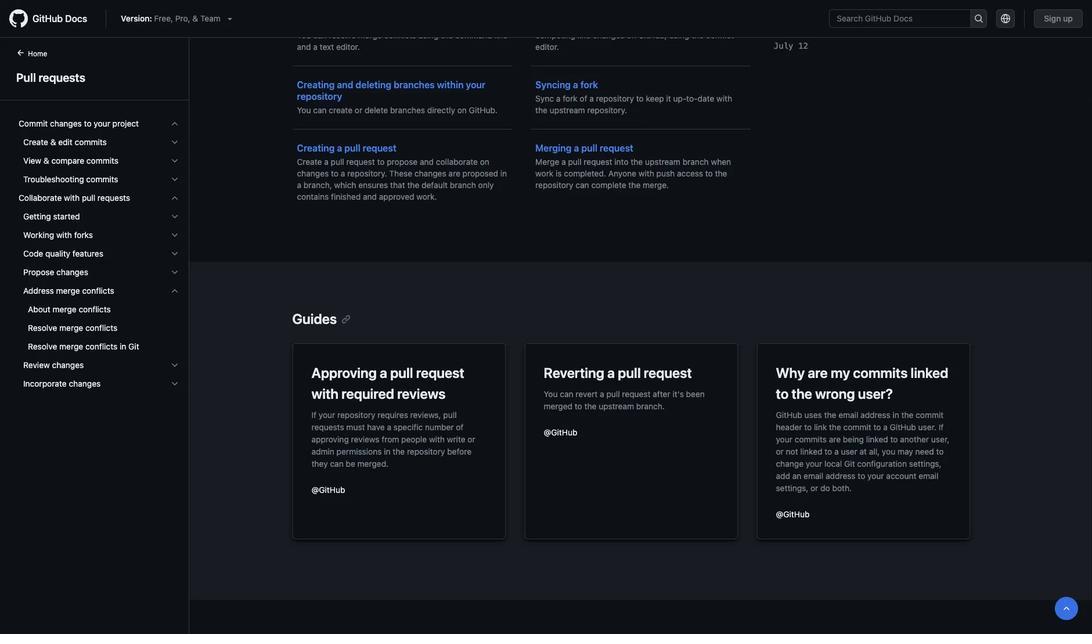 Task type: locate. For each thing, give the bounding box(es) containing it.
0 horizontal spatial linked
[[801, 447, 823, 456]]

conflicts up deleting
[[384, 30, 416, 40]]

request inside the approving a pull request with required reviews
[[416, 365, 465, 381]]

sc 9kayk9 0 image
[[170, 119, 179, 128], [170, 138, 179, 147], [170, 193, 179, 203], [170, 231, 179, 240], [170, 249, 179, 259], [170, 361, 179, 370], [170, 379, 179, 389]]

branch inside creating a pull request create a pull request to propose and collaborate on changes to a repository. these changes are proposed in a branch, which ensures that the default branch only contains finished and approved work.
[[450, 180, 476, 190]]

0 vertical spatial resolve
[[568, 19, 595, 28]]

you inside you can resolve simple merge conflicts that involve competing line changes on github, using the conflict editor.
[[536, 19, 550, 28]]

0 vertical spatial branch
[[683, 157, 709, 167]]

involve
[[701, 19, 727, 28]]

commit changes to your project element containing create & edit commits
[[9, 133, 189, 189]]

admin
[[312, 447, 335, 456]]

branches
[[394, 79, 435, 90], [390, 105, 425, 115]]

sc 9kayk9 0 image
[[170, 156, 179, 166], [170, 175, 179, 184], [170, 212, 179, 221], [170, 268, 179, 277], [170, 286, 179, 296]]

@github for reverting a pull request
[[544, 428, 578, 437]]

pull inside pull request merge queue is now generally available! july 12
[[774, 17, 791, 28]]

@github down an
[[776, 509, 810, 519]]

you for you can resolve simple merge conflicts that involve competing line changes on github, using the conflict editor.
[[536, 19, 550, 28]]

0 horizontal spatial git
[[128, 342, 139, 351]]

4 sc 9kayk9 0 image from the top
[[170, 268, 179, 277]]

settings,
[[910, 459, 942, 468], [776, 483, 809, 493]]

if
[[312, 410, 317, 420], [939, 422, 944, 432]]

0 vertical spatial are
[[449, 169, 461, 178]]

with up merge.
[[639, 169, 655, 178]]

before
[[447, 447, 472, 456]]

sc 9kayk9 0 image for commit changes to your project
[[170, 119, 179, 128]]

the down these
[[407, 180, 420, 190]]

commit up being at the bottom right of page
[[844, 422, 872, 432]]

0 horizontal spatial github
[[33, 13, 63, 24]]

& for create & edit commits
[[50, 137, 56, 147]]

to-
[[687, 94, 698, 103]]

1 vertical spatial github
[[776, 410, 803, 420]]

@github
[[544, 428, 578, 437], [312, 485, 345, 495], [776, 509, 810, 519]]

project
[[112, 119, 139, 128]]

collaborate with pull requests element
[[9, 189, 189, 393], [9, 207, 189, 393]]

pull inside the approving a pull request with required reviews
[[390, 365, 413, 381]]

commit changes to your project
[[19, 119, 139, 128]]

to inside why are my commits linked to the wrong user?
[[776, 386, 789, 402]]

queue
[[859, 17, 887, 28]]

from
[[382, 435, 399, 444]]

in inside resolve merge conflicts in git link
[[120, 342, 126, 351]]

sc 9kayk9 0 image for getting started
[[170, 212, 179, 221]]

write
[[447, 435, 466, 444]]

2 collaborate with pull requests element from the top
[[9, 207, 189, 393]]

pro,
[[175, 14, 190, 23]]

@github down merged
[[544, 428, 578, 437]]

sc 9kayk9 0 image inside working with forks dropdown button
[[170, 231, 179, 240]]

troubleshooting
[[23, 175, 84, 184]]

repository
[[297, 91, 342, 102], [596, 94, 634, 103], [536, 180, 574, 190], [338, 410, 376, 420], [407, 447, 445, 456]]

working with forks
[[23, 230, 93, 240]]

1 horizontal spatial using
[[669, 30, 690, 40]]

if up user,
[[939, 422, 944, 432]]

0 horizontal spatial branch
[[450, 180, 476, 190]]

resolve up text
[[329, 30, 356, 40]]

a inside the approving a pull request with required reviews
[[380, 365, 387, 381]]

line inside you can resolve simple merge conflicts that involve competing line changes on github, using the conflict editor.
[[578, 30, 591, 40]]

creating up the create
[[297, 79, 335, 90]]

request inside pull request merge queue is now generally available! july 12
[[793, 17, 827, 28]]

changes
[[593, 30, 625, 40], [50, 119, 82, 128], [297, 169, 329, 178], [415, 169, 447, 178], [56, 268, 88, 277], [52, 360, 84, 370], [69, 379, 101, 389]]

the down sync
[[536, 105, 548, 115]]

changes down simple
[[593, 30, 625, 40]]

your down header on the bottom right of the page
[[776, 435, 793, 444]]

can inside if your repository requires reviews, pull requests must have a specific number of approving reviews from people with write or admin permissions in the repository before they can be merged.
[[330, 459, 344, 468]]

or right write
[[468, 435, 476, 444]]

1 vertical spatial creating
[[297, 143, 335, 154]]

with inside if your repository requires reviews, pull requests must have a specific number of approving reviews from people with write or admin permissions in the repository before they can be merged.
[[429, 435, 445, 444]]

up-
[[674, 94, 687, 103]]

creating and deleting branches within your repository you can create or delete branches directly on github.
[[297, 79, 498, 115]]

0 vertical spatial git
[[128, 342, 139, 351]]

revert
[[576, 389, 598, 399]]

creating for pull
[[297, 143, 335, 154]]

the inside creating a pull request create a pull request to propose and collaborate on changes to a repository. these changes are proposed in a branch, which ensures that the default branch only contains finished and approved work.
[[407, 180, 420, 190]]

merge down 'about merge conflicts'
[[59, 323, 83, 333]]

sc 9kayk9 0 image inside collaborate with pull requests dropdown button
[[170, 193, 179, 203]]

you inside creating and deleting branches within your repository you can create or delete branches directly on github.
[[297, 105, 311, 115]]

commits up user?
[[854, 365, 908, 381]]

line inside the you can resolve merge conflicts using the command line and a text editor.
[[495, 30, 508, 40]]

sc 9kayk9 0 image for incorporate changes
[[170, 379, 179, 389]]

0 horizontal spatial email
[[804, 471, 824, 481]]

0 horizontal spatial if
[[312, 410, 317, 420]]

1 horizontal spatial branch
[[683, 157, 709, 167]]

in down user?
[[893, 410, 900, 420]]

0 vertical spatial commit
[[916, 410, 944, 420]]

your up 'approving'
[[319, 410, 335, 420]]

approving
[[312, 435, 349, 444]]

sc 9kayk9 0 image inside incorporate changes dropdown button
[[170, 379, 179, 389]]

getting started
[[23, 212, 80, 221]]

can left the create
[[313, 105, 327, 115]]

1 vertical spatial resolve
[[28, 342, 57, 351]]

resolve for resolve merge conflicts
[[28, 323, 57, 333]]

0 vertical spatial fork
[[581, 79, 598, 90]]

0 vertical spatial pull
[[774, 17, 791, 28]]

branches left within
[[394, 79, 435, 90]]

conflict
[[706, 30, 734, 40]]

syncing
[[536, 79, 571, 90]]

to left link
[[805, 422, 812, 432]]

0 horizontal spatial commit
[[844, 422, 872, 432]]

repository. inside 'syncing a fork sync a fork of a repository to keep it up-to-date with the upstream repository.'
[[588, 105, 627, 115]]

0 vertical spatial reviews
[[397, 386, 446, 402]]

upstream down reverting a pull request
[[599, 401, 634, 411]]

repository up the create
[[297, 91, 342, 102]]

1 vertical spatial fork
[[563, 94, 578, 103]]

with inside 'syncing a fork sync a fork of a repository to keep it up-to-date with the upstream repository.'
[[717, 94, 733, 103]]

into
[[615, 157, 629, 167]]

merge up 'about merge conflicts'
[[56, 286, 80, 296]]

resolve inside the you can resolve merge conflicts using the command line and a text editor.
[[329, 30, 356, 40]]

getting
[[23, 212, 51, 221]]

to down revert
[[575, 401, 583, 411]]

sc 9kayk9 0 image for collaborate with pull requests
[[170, 193, 179, 203]]

2 vertical spatial linked
[[801, 447, 823, 456]]

available!
[[774, 29, 816, 40]]

2 commit changes to your project element from the top
[[9, 133, 189, 189]]

None search field
[[830, 9, 988, 28]]

1 sc 9kayk9 0 image from the top
[[170, 156, 179, 166]]

resolve down about
[[28, 323, 57, 333]]

0 horizontal spatial requests
[[39, 70, 85, 84]]

linked up user.
[[911, 365, 949, 381]]

of up write
[[456, 422, 464, 432]]

if inside the github uses the email address in the commit header to link the commit to a github user. if your commits are being linked to another user, or not linked to a user at all, you may need to change your local git configuration settings, add an email address to your account email settings, or do both.
[[939, 422, 944, 432]]

are left being at the bottom right of page
[[829, 435, 841, 444]]

a
[[313, 42, 318, 52], [573, 79, 579, 90], [556, 94, 561, 103], [590, 94, 594, 103], [337, 143, 342, 154], [574, 143, 579, 154], [324, 157, 329, 167], [562, 157, 566, 167], [341, 169, 345, 178], [297, 180, 302, 190], [380, 365, 387, 381], [608, 365, 615, 381], [600, 389, 605, 399], [387, 422, 392, 432], [884, 422, 888, 432], [835, 447, 839, 456]]

1 horizontal spatial resolve
[[568, 19, 595, 28]]

2 vertical spatial github
[[890, 422, 917, 432]]

or inside creating and deleting branches within your repository you can create or delete branches directly on github.
[[355, 105, 363, 115]]

branch down proposed
[[450, 180, 476, 190]]

0 vertical spatial that
[[684, 19, 699, 28]]

0 horizontal spatial repository.
[[347, 169, 387, 178]]

2 horizontal spatial on
[[627, 30, 637, 40]]

0 horizontal spatial @github
[[312, 485, 345, 495]]

git
[[128, 342, 139, 351], [845, 459, 855, 468]]

creating inside creating and deleting branches within your repository you can create or delete branches directly on github.
[[297, 79, 335, 90]]

pull for pull requests
[[16, 70, 36, 84]]

syncing a fork sync a fork of a repository to keep it up-to-date with the upstream repository.
[[536, 79, 733, 115]]

0 horizontal spatial of
[[456, 422, 464, 432]]

the up another
[[902, 410, 914, 420]]

my
[[831, 365, 851, 381]]

sc 9kayk9 0 image inside getting started dropdown button
[[170, 212, 179, 221]]

0 horizontal spatial is
[[556, 169, 562, 178]]

commits for why are my commits linked to the wrong user?
[[854, 365, 908, 381]]

0 vertical spatial on
[[627, 30, 637, 40]]

1 horizontal spatial github
[[776, 410, 803, 420]]

1 vertical spatial settings,
[[776, 483, 809, 493]]

editor. down 'competing'
[[536, 42, 559, 52]]

to up create & edit commits dropdown button
[[84, 119, 92, 128]]

merge down address merge conflicts
[[53, 305, 76, 314]]

address up both.
[[826, 471, 856, 481]]

github up another
[[890, 422, 917, 432]]

sc 9kayk9 0 image inside commit changes to your project dropdown button
[[170, 119, 179, 128]]

resolve up review
[[28, 342, 57, 351]]

6 sc 9kayk9 0 image from the top
[[170, 361, 179, 370]]

in right proposed
[[501, 169, 507, 178]]

1 vertical spatial repository.
[[347, 169, 387, 178]]

changes up address merge conflicts
[[56, 268, 88, 277]]

sc 9kayk9 0 image inside create & edit commits dropdown button
[[170, 138, 179, 147]]

2 horizontal spatial are
[[829, 435, 841, 444]]

0 vertical spatial github
[[33, 13, 63, 24]]

repository. inside creating a pull request create a pull request to propose and collaborate on changes to a repository. these changes are proposed in a branch, which ensures that the default branch only contains finished and approved work.
[[347, 169, 387, 178]]

conflicts down about merge conflicts link on the left of the page
[[85, 323, 117, 333]]

email
[[839, 410, 859, 420], [804, 471, 824, 481], [919, 471, 939, 481]]

1 horizontal spatial are
[[808, 365, 828, 381]]

2 horizontal spatial requests
[[312, 422, 344, 432]]

settings, down the need
[[910, 459, 942, 468]]

can inside the you can resolve merge conflicts using the command line and a text editor.
[[313, 30, 327, 40]]

2 sc 9kayk9 0 image from the top
[[170, 138, 179, 147]]

the up link
[[825, 410, 837, 420]]

fork right syncing
[[581, 79, 598, 90]]

request up reviews,
[[416, 365, 465, 381]]

2 using from the left
[[669, 30, 690, 40]]

can left be
[[330, 459, 344, 468]]

2 vertical spatial upstream
[[599, 401, 634, 411]]

pull down home
[[16, 70, 36, 84]]

repository down the people
[[407, 447, 445, 456]]

1 horizontal spatial &
[[50, 137, 56, 147]]

2 horizontal spatial github
[[890, 422, 917, 432]]

about merge conflicts
[[28, 305, 111, 314]]

1 horizontal spatial commit
[[916, 410, 944, 420]]

commits down commit changes to your project dropdown button
[[75, 137, 107, 147]]

request up 'into'
[[600, 143, 634, 154]]

you inside you can revert a pull request after it's been merged to the upstream branch.
[[544, 389, 558, 399]]

0 vertical spatial &
[[193, 14, 198, 23]]

1 horizontal spatial pull
[[774, 17, 791, 28]]

1 vertical spatial are
[[808, 365, 828, 381]]

commit
[[916, 410, 944, 420], [844, 422, 872, 432]]

resolve for resolve merge conflicts in git
[[28, 342, 57, 351]]

search image
[[975, 14, 984, 23]]

address merge conflicts element
[[9, 282, 189, 356], [9, 300, 189, 356]]

git inside the github uses the email address in the commit header to link the commit to a github user. if your commits are being linked to another user, or not linked to a user at all, you may need to change your local git configuration settings, add an email address to your account email settings, or do both.
[[845, 459, 855, 468]]

the inside you can resolve simple merge conflicts that involve competing line changes on github, using the conflict editor.
[[692, 30, 704, 40]]

commits for create & edit commits
[[75, 137, 107, 147]]

1 vertical spatial is
[[556, 169, 562, 178]]

are down collaborate at the left of page
[[449, 169, 461, 178]]

merged.
[[358, 459, 389, 468]]

sc 9kayk9 0 image inside propose changes dropdown button
[[170, 268, 179, 277]]

requests
[[39, 70, 85, 84], [98, 193, 130, 203], [312, 422, 344, 432]]

1 vertical spatial upstream
[[645, 157, 681, 167]]

if your repository requires reviews, pull requests must have a specific number of approving reviews from people with write or admin permissions in the repository before they can be merged.
[[312, 410, 476, 468]]

1 vertical spatial resolve
[[329, 30, 356, 40]]

user,
[[932, 435, 950, 444]]

settings, down an
[[776, 483, 809, 493]]

request up branch.
[[622, 389, 651, 399]]

sc 9kayk9 0 image inside the address merge conflicts dropdown button
[[170, 286, 179, 296]]

that left the involve
[[684, 19, 699, 28]]

number
[[425, 422, 454, 432]]

creating a pull request create a pull request to propose and collaborate on changes to a repository. these changes are proposed in a branch, which ensures that the default branch only contains finished and approved work.
[[297, 143, 507, 202]]

your
[[466, 79, 486, 90], [94, 119, 110, 128], [319, 410, 335, 420], [776, 435, 793, 444], [806, 459, 823, 468], [868, 471, 884, 481]]

& right pro,
[[193, 14, 198, 23]]

which
[[334, 180, 356, 190]]

1 vertical spatial reviews
[[351, 435, 380, 444]]

0 vertical spatial creating
[[297, 79, 335, 90]]

collaborate with pull requests button
[[14, 189, 184, 207]]

commits inside why are my commits linked to the wrong user?
[[854, 365, 908, 381]]

1 vertical spatial @github
[[312, 485, 345, 495]]

create
[[23, 137, 48, 147], [297, 157, 322, 167]]

changes down 'review changes' dropdown button
[[69, 379, 101, 389]]

5 sc 9kayk9 0 image from the top
[[170, 249, 179, 259]]

can up 'competing'
[[552, 19, 565, 28]]

2 vertical spatial are
[[829, 435, 841, 444]]

is left 'now'
[[889, 17, 896, 28]]

1 resolve from the top
[[28, 323, 57, 333]]

in down the resolve merge conflicts link
[[120, 342, 126, 351]]

sc 9kayk9 0 image inside code quality features dropdown button
[[170, 249, 179, 259]]

collaborate with pull requests element containing getting started
[[9, 207, 189, 393]]

branches right 'delete'
[[390, 105, 425, 115]]

why are my commits linked to the wrong user?
[[776, 365, 949, 402]]

2 address merge conflicts element from the top
[[9, 300, 189, 356]]

5 sc 9kayk9 0 image from the top
[[170, 286, 179, 296]]

reviews,
[[411, 410, 441, 420]]

branch up access
[[683, 157, 709, 167]]

configuration
[[858, 459, 907, 468]]

repository up must
[[338, 410, 376, 420]]

create
[[329, 105, 353, 115]]

approving a pull request with required reviews
[[312, 365, 465, 402]]

changes up the "incorporate changes"
[[52, 360, 84, 370]]

can down completed.
[[576, 180, 589, 190]]

with up 'code quality features'
[[56, 230, 72, 240]]

be
[[346, 459, 355, 468]]

git inside pull requests element
[[128, 342, 139, 351]]

github for github docs
[[33, 13, 63, 24]]

2 creating from the top
[[297, 143, 335, 154]]

2 line from the left
[[578, 30, 591, 40]]

0 horizontal spatial on
[[458, 105, 467, 115]]

on left github,
[[627, 30, 637, 40]]

0 vertical spatial repository.
[[588, 105, 627, 115]]

2 horizontal spatial @github
[[776, 509, 810, 519]]

sc 9kayk9 0 image for troubleshooting commits
[[170, 175, 179, 184]]

commits inside the github uses the email address in the commit header to link the commit to a github user. if your commits are being linked to another user, or not linked to a user at all, you may need to change your local git configuration settings, add an email address to your account email settings, or do both.
[[795, 435, 827, 444]]

1 address merge conflicts element from the top
[[9, 282, 189, 356]]

propose changes
[[23, 268, 88, 277]]

generally
[[919, 17, 960, 28]]

working
[[23, 230, 54, 240]]

merge inside dropdown button
[[56, 286, 80, 296]]

if up 'approving'
[[312, 410, 317, 420]]

email up being at the bottom right of page
[[839, 410, 859, 420]]

incorporate changes
[[23, 379, 101, 389]]

ensures
[[359, 180, 388, 190]]

triangle down image
[[225, 14, 235, 23]]

1 vertical spatial on
[[458, 105, 467, 115]]

using inside you can resolve simple merge conflicts that involve competing line changes on github, using the conflict editor.
[[669, 30, 690, 40]]

you
[[536, 19, 550, 28], [297, 30, 311, 40], [297, 105, 311, 115], [544, 389, 558, 399]]

request up propose
[[363, 143, 397, 154]]

sc 9kayk9 0 image inside troubleshooting commits dropdown button
[[170, 175, 179, 184]]

can inside you can resolve simple merge conflicts that involve competing line changes on github, using the conflict editor.
[[552, 19, 565, 28]]

conflicts down the address merge conflicts dropdown button
[[79, 305, 111, 314]]

anyone
[[609, 169, 637, 178]]

and left text
[[297, 42, 311, 52]]

commits
[[75, 137, 107, 147], [87, 156, 119, 166], [86, 175, 118, 184], [854, 365, 908, 381], [795, 435, 827, 444]]

merge inside the you can resolve merge conflicts using the command line and a text editor.
[[358, 30, 382, 40]]

your right within
[[466, 79, 486, 90]]

sc 9kayk9 0 image inside view & compare commits dropdown button
[[170, 156, 179, 166]]

a inside if your repository requires reviews, pull requests must have a specific number of approving reviews from people with write or admin permissions in the repository before they can be merged.
[[387, 422, 392, 432]]

sc 9kayk9 0 image for create & edit commits
[[170, 138, 179, 147]]

to down user,
[[937, 447, 944, 456]]

with down 'troubleshooting commits'
[[64, 193, 80, 203]]

delete
[[365, 105, 388, 115]]

1 using from the left
[[419, 30, 439, 40]]

1 vertical spatial that
[[390, 180, 405, 190]]

address down user?
[[861, 410, 891, 420]]

2 resolve from the top
[[28, 342, 57, 351]]

1 horizontal spatial line
[[578, 30, 591, 40]]

1 horizontal spatial address
[[861, 410, 891, 420]]

0 vertical spatial create
[[23, 137, 48, 147]]

pull inside dropdown button
[[82, 193, 95, 203]]

in inside if your repository requires reviews, pull requests must have a specific number of approving reviews from people with write or admin permissions in the repository before they can be merged.
[[384, 447, 391, 456]]

to up you
[[891, 435, 898, 444]]

the right link
[[830, 422, 842, 432]]

merge up deleting
[[358, 30, 382, 40]]

default
[[422, 180, 448, 190]]

propose
[[23, 268, 54, 277]]

0 vertical spatial linked
[[911, 365, 949, 381]]

0 horizontal spatial pull
[[16, 70, 36, 84]]

editor. right text
[[336, 42, 360, 52]]

& for view & compare commits
[[44, 156, 49, 166]]

the
[[441, 30, 453, 40], [692, 30, 704, 40], [536, 105, 548, 115], [631, 157, 643, 167], [715, 169, 728, 178], [407, 180, 420, 190], [629, 180, 641, 190], [792, 386, 813, 402], [585, 401, 597, 411], [825, 410, 837, 420], [902, 410, 914, 420], [830, 422, 842, 432], [393, 447, 405, 456]]

1 sc 9kayk9 0 image from the top
[[170, 119, 179, 128]]

to left keep
[[637, 94, 644, 103]]

repository. up 'into'
[[588, 105, 627, 115]]

with right date
[[717, 94, 733, 103]]

linked
[[911, 365, 949, 381], [867, 435, 889, 444], [801, 447, 823, 456]]

request
[[793, 17, 827, 28], [363, 143, 397, 154], [600, 143, 634, 154], [347, 157, 375, 167], [584, 157, 613, 167], [416, 365, 465, 381], [644, 365, 692, 381], [622, 389, 651, 399]]

github docs
[[33, 13, 87, 24]]

2 vertical spatial @github
[[776, 509, 810, 519]]

changes inside dropdown button
[[56, 268, 88, 277]]

have
[[367, 422, 385, 432]]

pull for pull request merge queue is now generally available! july 12
[[774, 17, 791, 28]]

2 horizontal spatial linked
[[911, 365, 949, 381]]

3 sc 9kayk9 0 image from the top
[[170, 212, 179, 221]]

1 horizontal spatial reviews
[[397, 386, 446, 402]]

0 horizontal spatial resolve
[[329, 30, 356, 40]]

you inside the you can resolve merge conflicts using the command line and a text editor.
[[297, 30, 311, 40]]

1 creating from the top
[[297, 79, 335, 90]]

team
[[200, 14, 221, 23]]

resolve inside you can resolve simple merge conflicts that involve competing line changes on github, using the conflict editor.
[[568, 19, 595, 28]]

upstream up push at right top
[[645, 157, 681, 167]]

requests down troubleshooting commits dropdown button
[[98, 193, 130, 203]]

git down the resolve merge conflicts link
[[128, 342, 139, 351]]

reverting a pull request
[[544, 365, 692, 381]]

working with forks button
[[14, 226, 184, 245]]

sc 9kayk9 0 image inside 'review changes' dropdown button
[[170, 361, 179, 370]]

1 horizontal spatial if
[[939, 422, 944, 432]]

0 horizontal spatial create
[[23, 137, 48, 147]]

1 vertical spatial of
[[456, 422, 464, 432]]

reviews
[[397, 386, 446, 402], [351, 435, 380, 444]]

in
[[501, 169, 507, 178], [120, 342, 126, 351], [893, 410, 900, 420], [384, 447, 391, 456]]

code quality features
[[23, 249, 103, 259]]

0 vertical spatial resolve
[[28, 323, 57, 333]]

@github for approving a pull request with required reviews
[[312, 485, 345, 495]]

repository left keep
[[596, 94, 634, 103]]

1 vertical spatial pull
[[16, 70, 36, 84]]

1 horizontal spatial of
[[580, 94, 588, 103]]

0 horizontal spatial using
[[419, 30, 439, 40]]

1 line from the left
[[495, 30, 508, 40]]

1 commit changes to your project element from the top
[[9, 114, 189, 189]]

repository. up ensures
[[347, 169, 387, 178]]

conflicts up github,
[[650, 19, 682, 28]]

0 horizontal spatial line
[[495, 30, 508, 40]]

quality
[[45, 249, 70, 259]]

tooltip
[[1055, 597, 1079, 620]]

1 horizontal spatial is
[[889, 17, 896, 28]]

1 vertical spatial &
[[50, 137, 56, 147]]

0 horizontal spatial &
[[44, 156, 49, 166]]

using
[[419, 30, 439, 40], [669, 30, 690, 40]]

2 sc 9kayk9 0 image from the top
[[170, 175, 179, 184]]

in inside creating a pull request create a pull request to propose and collaborate on changes to a repository. these changes are proposed in a branch, which ensures that the default branch only contains finished and approved work.
[[501, 169, 507, 178]]

request up available! on the right
[[793, 17, 827, 28]]

a inside you can revert a pull request after it's been merged to the upstream branch.
[[600, 389, 605, 399]]

commits down create & edit commits dropdown button
[[87, 156, 119, 166]]

commit changes to your project element
[[9, 114, 189, 189], [9, 133, 189, 189]]

1 horizontal spatial settings,
[[910, 459, 942, 468]]

0 horizontal spatial address
[[826, 471, 856, 481]]

2 editor. from the left
[[536, 42, 559, 52]]

on inside you can resolve simple merge conflicts that involve competing line changes on github, using the conflict editor.
[[627, 30, 637, 40]]

collaborate with pull requests element for commit changes to your project element containing create & edit commits
[[9, 189, 189, 393]]

access
[[677, 169, 704, 178]]

7 sc 9kayk9 0 image from the top
[[170, 379, 179, 389]]

review changes
[[23, 360, 84, 370]]

pull
[[345, 143, 361, 154], [582, 143, 598, 154], [331, 157, 344, 167], [568, 157, 582, 167], [82, 193, 95, 203], [390, 365, 413, 381], [618, 365, 641, 381], [607, 389, 620, 399], [443, 410, 457, 420]]

1 horizontal spatial on
[[480, 157, 490, 167]]

1 horizontal spatial editor.
[[536, 42, 559, 52]]

select language: current language is english image
[[1002, 14, 1011, 23]]

3 sc 9kayk9 0 image from the top
[[170, 193, 179, 203]]

1 horizontal spatial repository.
[[588, 105, 627, 115]]

0 horizontal spatial fork
[[563, 94, 578, 103]]

2 vertical spatial &
[[44, 156, 49, 166]]

using left 'command'
[[419, 30, 439, 40]]

0 vertical spatial @github
[[544, 428, 578, 437]]

conflicts down propose changes dropdown button
[[82, 286, 114, 296]]

change
[[776, 459, 804, 468]]

in down from
[[384, 447, 391, 456]]

with down approving
[[312, 386, 339, 402]]

1 vertical spatial commit
[[844, 422, 872, 432]]

command
[[455, 30, 492, 40]]

0 horizontal spatial that
[[390, 180, 405, 190]]

or left 'delete'
[[355, 105, 363, 115]]

4 sc 9kayk9 0 image from the top
[[170, 231, 179, 240]]

0 vertical spatial is
[[889, 17, 896, 28]]

1 collaborate with pull requests element from the top
[[9, 189, 189, 393]]

using inside the you can resolve merge conflicts using the command line and a text editor.
[[419, 30, 439, 40]]

0 vertical spatial address
[[861, 410, 891, 420]]

1 editor. from the left
[[336, 42, 360, 52]]

1 vertical spatial branch
[[450, 180, 476, 190]]

the inside you can revert a pull request after it's been merged to the upstream branch.
[[585, 401, 597, 411]]

collaborate with pull requests element containing collaborate with pull requests
[[9, 189, 189, 393]]

0 vertical spatial upstream
[[550, 105, 585, 115]]

branch.
[[637, 401, 665, 411]]



Task type: describe. For each thing, give the bounding box(es) containing it.
address merge conflicts button
[[14, 282, 184, 300]]

troubleshooting commits
[[23, 175, 118, 184]]

both.
[[833, 483, 852, 493]]

create inside dropdown button
[[23, 137, 48, 147]]

work
[[536, 169, 554, 178]]

the inside if your repository requires reviews, pull requests must have a specific number of approving reviews from people with write or admin permissions in the repository before they can be merged.
[[393, 447, 405, 456]]

wrong
[[816, 386, 855, 402]]

to inside dropdown button
[[84, 119, 92, 128]]

merge down resolve merge conflicts
[[59, 342, 83, 351]]

account
[[887, 471, 917, 481]]

your inside if your repository requires reviews, pull requests must have a specific number of approving reviews from people with write or admin permissions in the repository before they can be merged.
[[319, 410, 335, 420]]

you for you can resolve merge conflicts using the command line and a text editor.
[[297, 30, 311, 40]]

incorporate changes button
[[14, 375, 184, 393]]

changes up edit
[[50, 119, 82, 128]]

if inside if your repository requires reviews, pull requests must have a specific number of approving reviews from people with write or admin permissions in the repository before they can be merged.
[[312, 410, 317, 420]]

editor. inside you can resolve simple merge conflicts that involve competing line changes on github, using the conflict editor.
[[536, 42, 559, 52]]

with inside collaborate with pull requests dropdown button
[[64, 193, 80, 203]]

these
[[389, 169, 412, 178]]

and up default
[[420, 157, 434, 167]]

text
[[320, 42, 334, 52]]

collaborate
[[436, 157, 478, 167]]

that inside creating a pull request create a pull request to propose and collaborate on changes to a repository. these changes are proposed in a branch, which ensures that the default branch only contains finished and approved work.
[[390, 180, 405, 190]]

completed.
[[564, 169, 606, 178]]

commit changes to your project element containing commit changes to your project
[[9, 114, 189, 189]]

sync
[[536, 94, 554, 103]]

are inside why are my commits linked to the wrong user?
[[808, 365, 828, 381]]

repository inside creating and deleting branches within your repository you can create or delete branches directly on github.
[[297, 91, 342, 102]]

proposed
[[463, 169, 498, 178]]

resolve merge conflicts
[[28, 323, 117, 333]]

pull inside if your repository requires reviews, pull requests must have a specific number of approving reviews from people with write or admin permissions in the repository before they can be merged.
[[443, 410, 457, 420]]

the inside why are my commits linked to the wrong user?
[[792, 386, 813, 402]]

july 12 element
[[774, 41, 809, 51]]

is inside merging a pull request merge a pull request into the upstream branch when work is completed. anyone with push access to the repository can complete the merge.
[[556, 169, 562, 178]]

merge inside pull request merge queue is now generally available! july 12
[[829, 17, 857, 28]]

pull inside you can revert a pull request after it's been merged to the upstream branch.
[[607, 389, 620, 399]]

github uses the email address in the commit header to link the commit to a github user. if your commits are being linked to another user, or not linked to a user at all, you may need to change your local git configuration settings, add an email address to your account email settings, or do both.
[[776, 410, 950, 493]]

on inside creating a pull request create a pull request to propose and collaborate on changes to a repository. these changes are proposed in a branch, which ensures that the default branch only contains finished and approved work.
[[480, 157, 490, 167]]

features
[[73, 249, 103, 259]]

can inside creating and deleting branches within your repository you can create or delete branches directly on github.
[[313, 105, 327, 115]]

work.
[[417, 192, 437, 202]]

sign
[[1045, 14, 1062, 23]]

contains
[[297, 192, 329, 202]]

code
[[23, 249, 43, 259]]

only
[[478, 180, 494, 190]]

at
[[860, 447, 867, 456]]

is inside pull request merge queue is now generally available! july 12
[[889, 17, 896, 28]]

to inside 'syncing a fork sync a fork of a repository to keep it up-to-date with the upstream repository.'
[[637, 94, 644, 103]]

view & compare commits button
[[14, 152, 184, 170]]

view & compare commits
[[23, 156, 119, 166]]

changes up branch,
[[297, 169, 329, 178]]

simple
[[597, 19, 621, 28]]

about
[[28, 305, 50, 314]]

to inside merging a pull request merge a pull request into the upstream branch when work is completed. anyone with push access to the repository can complete the merge.
[[706, 169, 713, 178]]

to left propose
[[377, 157, 385, 167]]

resolve merge conflicts in git
[[28, 342, 139, 351]]

permissions
[[337, 447, 382, 456]]

resolve for and
[[329, 30, 356, 40]]

pull requests
[[16, 70, 85, 84]]

review changes button
[[14, 356, 184, 375]]

upstream inside 'syncing a fork sync a fork of a repository to keep it up-to-date with the upstream repository.'
[[550, 105, 585, 115]]

the down anyone
[[629, 180, 641, 190]]

to up local
[[825, 447, 833, 456]]

code quality features button
[[14, 245, 184, 263]]

create & edit commits button
[[14, 133, 184, 152]]

1 horizontal spatial fork
[[581, 79, 598, 90]]

not
[[786, 447, 799, 456]]

requests inside if your repository requires reviews, pull requests must have a specific number of approving reviews from people with write or admin permissions in the repository before they can be merged.
[[312, 422, 344, 432]]

commit changes to your project button
[[14, 114, 184, 133]]

add
[[776, 471, 791, 481]]

edit
[[58, 137, 73, 147]]

in inside the github uses the email address in the commit header to link the commit to a github user. if your commits are being linked to another user, or not linked to a user at all, you may need to change your local git configuration settings, add an email address to your account email settings, or do both.
[[893, 410, 900, 420]]

your left local
[[806, 459, 823, 468]]

must
[[346, 422, 365, 432]]

request inside you can revert a pull request after it's been merged to the upstream branch.
[[622, 389, 651, 399]]

approved
[[379, 192, 414, 202]]

upstream inside you can revert a pull request after it's been merged to the upstream branch.
[[599, 401, 634, 411]]

or inside if your repository requires reviews, pull requests must have a specific number of approving reviews from people with write or admin permissions in the repository before they can be merged.
[[468, 435, 476, 444]]

can inside you can revert a pull request after it's been merged to the upstream branch.
[[560, 389, 574, 399]]

create inside creating a pull request create a pull request to propose and collaborate on changes to a repository. these changes are proposed in a branch, which ensures that the default branch only contains finished and approved work.
[[297, 157, 322, 167]]

2 horizontal spatial &
[[193, 14, 198, 23]]

and inside creating and deleting branches within your repository you can create or delete branches directly on github.
[[337, 79, 354, 90]]

the inside the you can resolve merge conflicts using the command line and a text editor.
[[441, 30, 453, 40]]

linked inside why are my commits linked to the wrong user?
[[911, 365, 949, 381]]

about merge conflicts link
[[14, 300, 184, 319]]

to inside you can revert a pull request after it's been merged to the upstream branch.
[[575, 401, 583, 411]]

may
[[898, 447, 914, 456]]

been
[[686, 389, 705, 399]]

repository inside 'syncing a fork sync a fork of a repository to keep it up-to-date with the upstream repository.'
[[596, 94, 634, 103]]

0 vertical spatial branches
[[394, 79, 435, 90]]

of inside if your repository requires reviews, pull requests must have a specific number of approving reviews from people with write or admin permissions in the repository before they can be merged.
[[456, 422, 464, 432]]

reverting
[[544, 365, 605, 381]]

propose
[[387, 157, 418, 167]]

that inside you can resolve simple merge conflicts that involve competing line changes on github, using the conflict editor.
[[684, 19, 699, 28]]

why
[[776, 365, 805, 381]]

to up all, on the bottom
[[874, 422, 882, 432]]

12
[[799, 41, 809, 51]]

or left do
[[811, 483, 819, 493]]

you for you can revert a pull request after it's been merged to the upstream branch.
[[544, 389, 558, 399]]

view
[[23, 156, 41, 166]]

troubleshooting commits button
[[14, 170, 184, 189]]

home link
[[12, 48, 66, 60]]

compare
[[51, 156, 84, 166]]

are inside creating a pull request create a pull request to propose and collaborate on changes to a repository. these changes are proposed in a branch, which ensures that the default branch only contains finished and approved work.
[[449, 169, 461, 178]]

sc 9kayk9 0 image for working with forks
[[170, 231, 179, 240]]

creating for repository
[[297, 79, 335, 90]]

0 vertical spatial requests
[[39, 70, 85, 84]]

on inside creating and deleting branches within your repository you can create or delete branches directly on github.
[[458, 105, 467, 115]]

with inside merging a pull request merge a pull request into the upstream branch when work is completed. anyone with push access to the repository can complete the merge.
[[639, 169, 655, 178]]

deleting
[[356, 79, 392, 90]]

competing
[[536, 30, 576, 40]]

collaborate with pull requests element for commit changes to your project element containing commit changes to your project
[[9, 207, 189, 393]]

request up after
[[644, 365, 692, 381]]

Search GitHub Docs search field
[[830, 10, 971, 27]]

forks
[[74, 230, 93, 240]]

review
[[23, 360, 50, 370]]

changes up default
[[415, 169, 447, 178]]

your inside creating and deleting branches within your repository you can create or delete branches directly on github.
[[466, 79, 486, 90]]

a inside the you can resolve merge conflicts using the command line and a text editor.
[[313, 42, 318, 52]]

conflicts for resolve merge conflicts
[[85, 323, 117, 333]]

to up which
[[331, 169, 339, 178]]

@github for why are my commits linked to the wrong user?
[[776, 509, 810, 519]]

merge
[[536, 157, 560, 167]]

pull requests link
[[14, 69, 175, 86]]

version: free, pro, & team
[[121, 14, 221, 23]]

conflicts for resolve merge conflicts in git
[[85, 342, 117, 351]]

your inside dropdown button
[[94, 119, 110, 128]]

address merge conflicts element containing about merge conflicts
[[9, 300, 189, 356]]

1 horizontal spatial email
[[839, 410, 859, 420]]

repository inside merging a pull request merge a pull request into the upstream branch when work is completed. anyone with push access to the repository can complete the merge.
[[536, 180, 574, 190]]

requests inside dropdown button
[[98, 193, 130, 203]]

are inside the github uses the email address in the commit header to link the commit to a github user. if your commits are being linked to another user, or not linked to a user at all, you may need to change your local git configuration settings, add an email address to your account email settings, or do both.
[[829, 435, 841, 444]]

conflicts inside you can resolve simple merge conflicts that involve competing line changes on github, using the conflict editor.
[[650, 19, 682, 28]]

user
[[841, 447, 858, 456]]

directly
[[427, 105, 455, 115]]

sc 9kayk9 0 image for propose changes
[[170, 268, 179, 277]]

changes inside you can resolve simple merge conflicts that involve competing line changes on github, using the conflict editor.
[[593, 30, 625, 40]]

1 vertical spatial linked
[[867, 435, 889, 444]]

conflicts for about merge conflicts
[[79, 305, 111, 314]]

github for github uses the email address in the commit header to link the commit to a github user. if your commits are being linked to another user, or not linked to a user at all, you may need to change your local git configuration settings, add an email address to your account email settings, or do both.
[[776, 410, 803, 420]]

commits for view & compare commits
[[87, 156, 119, 166]]

your down configuration
[[868, 471, 884, 481]]

0 vertical spatial settings,
[[910, 459, 942, 468]]

sc 9kayk9 0 image for review changes
[[170, 361, 179, 370]]

0 horizontal spatial settings,
[[776, 483, 809, 493]]

with inside working with forks dropdown button
[[56, 230, 72, 240]]

push
[[657, 169, 675, 178]]

the inside 'syncing a fork sync a fork of a repository to keep it up-to-date with the upstream repository.'
[[536, 105, 548, 115]]

merge inside you can resolve simple merge conflicts that involve competing line changes on github, using the conflict editor.
[[623, 19, 647, 28]]

need
[[916, 447, 935, 456]]

reviews inside if your repository requires reviews, pull requests must have a specific number of approving reviews from people with write or admin permissions in the repository before they can be merged.
[[351, 435, 380, 444]]

and down ensures
[[363, 192, 377, 202]]

create & edit commits
[[23, 137, 107, 147]]

sc 9kayk9 0 image for code quality features
[[170, 249, 179, 259]]

commits inside dropdown button
[[86, 175, 118, 184]]

sc 9kayk9 0 image for view & compare commits
[[170, 156, 179, 166]]

guides
[[292, 311, 337, 327]]

another
[[901, 435, 930, 444]]

resolve merge conflicts link
[[14, 319, 184, 338]]

address merge conflicts element containing address merge conflicts
[[9, 282, 189, 356]]

required
[[342, 386, 394, 402]]

or left not
[[776, 447, 784, 456]]

docs
[[65, 13, 87, 24]]

the down when
[[715, 169, 728, 178]]

finished
[[331, 192, 361, 202]]

the right 'into'
[[631, 157, 643, 167]]

2 horizontal spatial email
[[919, 471, 939, 481]]

with inside the approving a pull request with required reviews
[[312, 386, 339, 402]]

sign up link
[[1035, 9, 1083, 28]]

user?
[[858, 386, 893, 402]]

version:
[[121, 14, 152, 23]]

when
[[711, 157, 731, 167]]

it
[[667, 94, 671, 103]]

sc 9kayk9 0 image for address merge conflicts
[[170, 286, 179, 296]]

1 vertical spatial branches
[[390, 105, 425, 115]]

collaborate
[[19, 193, 62, 203]]

upstream inside merging a pull request merge a pull request into the upstream branch when work is completed. anyone with push access to the repository can complete the merge.
[[645, 157, 681, 167]]

pull requests element
[[0, 47, 189, 633]]

free,
[[154, 14, 173, 23]]

editor. inside the you can resolve merge conflicts using the command line and a text editor.
[[336, 42, 360, 52]]

request up completed.
[[584, 157, 613, 167]]

resolve for a
[[568, 19, 595, 28]]

github docs link
[[9, 9, 96, 28]]

of inside 'syncing a fork sync a fork of a repository to keep it up-to-date with the upstream repository.'
[[580, 94, 588, 103]]

request up ensures
[[347, 157, 375, 167]]

merging
[[536, 143, 572, 154]]

address merge conflicts
[[23, 286, 114, 296]]

scroll to top image
[[1062, 604, 1072, 613]]

1 vertical spatial address
[[826, 471, 856, 481]]

all,
[[869, 447, 880, 456]]

up
[[1064, 14, 1074, 23]]

can inside merging a pull request merge a pull request into the upstream branch when work is completed. anyone with push access to the repository can complete the merge.
[[576, 180, 589, 190]]

reviews inside the approving a pull request with required reviews
[[397, 386, 446, 402]]

to down configuration
[[858, 471, 866, 481]]

conflicts for address merge conflicts
[[82, 286, 114, 296]]

branch inside merging a pull request merge a pull request into the upstream branch when work is completed. anyone with push access to the repository can complete the merge.
[[683, 157, 709, 167]]

conflicts inside the you can resolve merge conflicts using the command line and a text editor.
[[384, 30, 416, 40]]

and inside the you can resolve merge conflicts using the command line and a text editor.
[[297, 42, 311, 52]]



Task type: vqa. For each thing, say whether or not it's contained in the screenshot.
the that within the Licensing a repository Public repositories on GitHub are often used to share open source software. For your repository to truly be open source, you'll need to license it so that others are free to use, change, and distribute the software.
no



